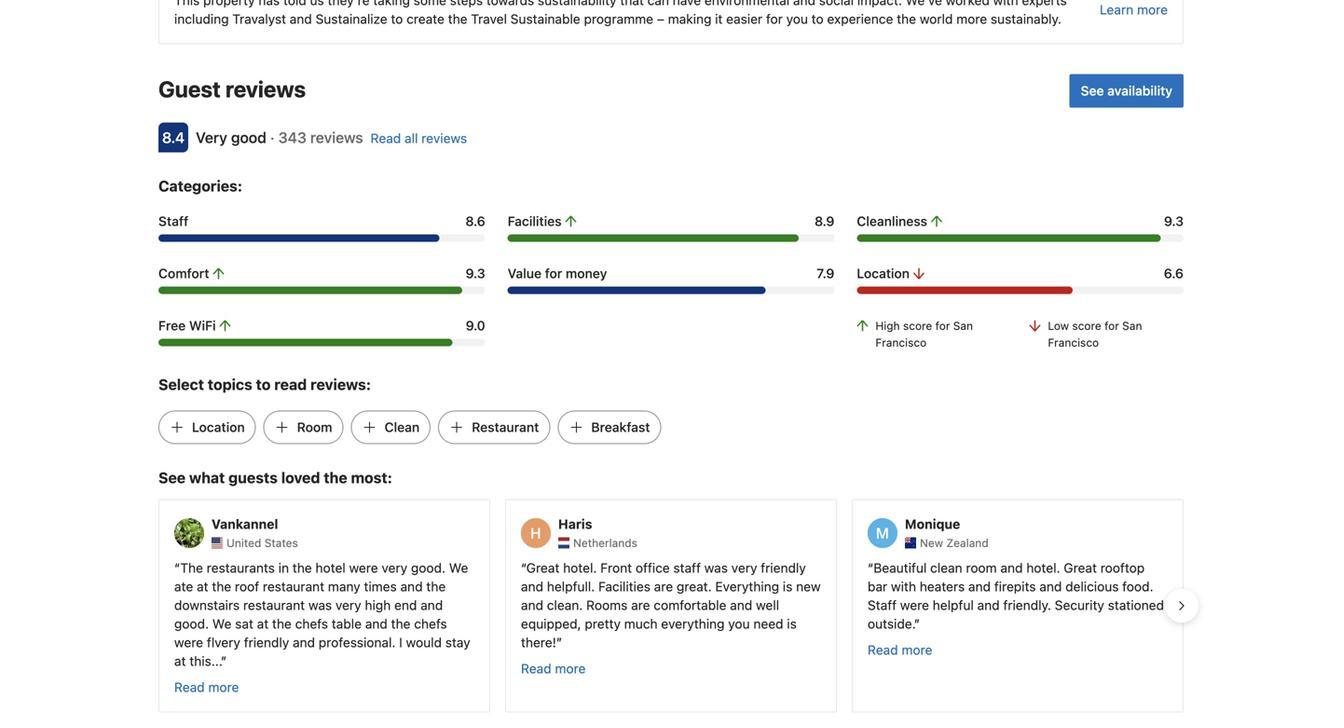 Task type: vqa. For each thing, say whether or not it's contained in the screenshot.
105 Holiday Rentals link
no



Task type: locate. For each thing, give the bounding box(es) containing it.
and left helpfull. in the bottom left of the page
[[521, 579, 544, 595]]

1 horizontal spatial good.
[[411, 561, 446, 576]]

topics
[[208, 376, 253, 394]]

francisco down low
[[1048, 336, 1100, 349]]

francisco for low
[[1048, 336, 1100, 349]]

0 vertical spatial was
[[705, 561, 728, 576]]

facilities down front
[[599, 579, 651, 595]]

san inside high score for san francisco
[[954, 320, 974, 333]]

and right end
[[421, 598, 443, 613]]

1 horizontal spatial we
[[449, 561, 468, 576]]

see for see availability
[[1081, 83, 1105, 99]]

hotel. up firepits at the right
[[1027, 561, 1061, 576]]

read more button for " great hotel. front office staff was very friendly and helpfull. facilities are great. everything is new and clean. rooms are comfortable and well equipped, pretty much everything you need is there!
[[521, 660, 586, 679]]

read more button down this...
[[174, 679, 239, 697]]

3 " from the left
[[868, 561, 874, 576]]

were up outside.
[[901, 598, 930, 613]]

chefs up would
[[414, 617, 447, 632]]

netherlands
[[574, 537, 638, 550]]

were up times
[[349, 561, 378, 576]]

" for beautiful clean room and hotel. great rooftop bar with heaters and firepits and delicious food. staff were helpful and friendly. security stationed outside.
[[915, 617, 921, 632]]

with up sustainably.
[[994, 0, 1019, 8]]

0 vertical spatial staff
[[159, 214, 189, 229]]

1 horizontal spatial were
[[349, 561, 378, 576]]

new zealand
[[920, 537, 989, 550]]

beautiful
[[874, 561, 927, 576]]

more down the there!
[[555, 661, 586, 677]]

1 horizontal spatial hotel.
[[1027, 561, 1061, 576]]

1 vertical spatial we
[[212, 617, 232, 632]]

what
[[189, 469, 225, 487]]

very up table
[[336, 598, 362, 613]]

more down outside.
[[902, 643, 933, 658]]

1 vertical spatial "
[[557, 635, 562, 651]]

" for " great hotel. front office staff was very friendly and helpfull. facilities are great. everything is new and clean. rooms are comfortable and well equipped, pretty much everything you need is there!
[[521, 561, 527, 576]]

0 horizontal spatial see
[[159, 469, 186, 487]]

friendly up new
[[761, 561, 806, 576]]

and down everything at the bottom right of the page
[[730, 598, 753, 613]]

more down worked at the top right of page
[[957, 11, 988, 27]]

see for see what guests loved the most:
[[159, 469, 186, 487]]

breakfast
[[592, 420, 650, 435]]

great down netherlands image at the left bottom
[[527, 561, 560, 576]]

was down many
[[309, 598, 332, 613]]

0 vertical spatial facilities
[[508, 214, 562, 229]]

very for friendly
[[732, 561, 758, 576]]

0 horizontal spatial location
[[192, 420, 245, 435]]

8.9
[[815, 214, 835, 229]]

0 horizontal spatial score
[[904, 320, 933, 333]]

guest reviews element
[[159, 74, 1063, 104]]

read more button for " the restaurants in the hotel were very good. we ate at the roof restaurant many times and the downstairs restaurant was very high end and good. we sat at the chefs table and the chefs were flvery friendly and professional. i would stay at this...
[[174, 679, 239, 697]]

2 score from the left
[[1073, 320, 1102, 333]]

san right low
[[1123, 320, 1143, 333]]

read more down outside.
[[868, 643, 933, 658]]

1 horizontal spatial facilities
[[599, 579, 651, 595]]

francisco inside high score for san francisco
[[876, 336, 927, 349]]

with down beautiful
[[891, 579, 917, 595]]

1 vertical spatial were
[[901, 598, 930, 613]]

0 horizontal spatial were
[[174, 635, 203, 651]]

equipped,
[[521, 617, 582, 632]]

0 horizontal spatial "
[[221, 654, 227, 669]]

0 horizontal spatial are
[[631, 598, 651, 613]]

read down the there!
[[521, 661, 552, 677]]

0 horizontal spatial 9.3
[[466, 266, 486, 281]]

were up this...
[[174, 635, 203, 651]]

francisco
[[876, 336, 927, 349], [1048, 336, 1100, 349]]

great up delicious on the right
[[1064, 561, 1098, 576]]

7.9
[[817, 266, 835, 281]]

and down room
[[969, 579, 991, 595]]

2 vertical spatial were
[[174, 635, 203, 651]]

learn more
[[1100, 2, 1168, 17]]

" inside " the restaurants in the hotel were very good. we ate at the roof restaurant many times and the downstairs restaurant was very high end and good. we sat at the chefs table and the chefs were flvery friendly and professional. i would stay at this...
[[174, 561, 180, 576]]

experts
[[1022, 0, 1068, 8]]

0 horizontal spatial facilities
[[508, 214, 562, 229]]

0 vertical spatial at
[[197, 579, 208, 595]]

san down location 6.6 meter
[[954, 320, 974, 333]]

we
[[449, 561, 468, 576], [212, 617, 232, 632]]

guest
[[159, 76, 221, 102]]

we up flvery
[[212, 617, 232, 632]]

great inside " great hotel. front office staff was very friendly and helpfull. facilities are great. everything is new and clean. rooms are comfortable and well equipped, pretty much everything you need is there!
[[527, 561, 560, 576]]

and up firepits at the right
[[1001, 561, 1023, 576]]

read all reviews
[[371, 131, 467, 146]]

can
[[648, 0, 670, 8]]

0 vertical spatial we
[[449, 561, 468, 576]]

at left this...
[[174, 654, 186, 669]]

read more button down the there!
[[521, 660, 586, 679]]

money
[[566, 266, 607, 281]]

location up high at the top of page
[[857, 266, 910, 281]]

environmental
[[705, 0, 790, 8]]

for inside this property has told us they're taking some steps towards sustainability that can have environmental and social impact. we've worked with experts including travalyst and sustainalize to create the travel sustainable programme – making it easier for you to experience the world more sustainably.
[[767, 11, 783, 27]]

read more down this...
[[174, 680, 239, 695]]

stay
[[446, 635, 471, 651]]

free wifi
[[159, 318, 216, 334]]

1 vertical spatial see
[[159, 469, 186, 487]]

good. up end
[[411, 561, 446, 576]]

friendly
[[761, 561, 806, 576], [244, 635, 289, 651]]

create
[[407, 11, 445, 27]]

reviews up ·
[[226, 76, 306, 102]]

reviews right "all"
[[422, 131, 467, 146]]

score right high at the top of page
[[904, 320, 933, 333]]

staff down review categories element
[[159, 214, 189, 229]]

i
[[399, 635, 403, 651]]

9.3 for comfort
[[466, 266, 486, 281]]

with inside "" beautiful clean room and hotel. great rooftop bar with heaters and firepits and delicious food. staff were helpful and friendly. security stationed outside."
[[891, 579, 917, 595]]

0 horizontal spatial with
[[891, 579, 917, 595]]

0 horizontal spatial chefs
[[295, 617, 328, 632]]

sustainably.
[[991, 11, 1062, 27]]

we up "stay" at the bottom
[[449, 561, 468, 576]]

the down we've
[[897, 11, 917, 27]]

1 horizontal spatial "
[[557, 635, 562, 651]]

0 vertical spatial good.
[[411, 561, 446, 576]]

2 horizontal spatial read more button
[[868, 641, 933, 660]]

for right value
[[545, 266, 563, 281]]

are up much
[[631, 598, 651, 613]]

to down social
[[812, 11, 824, 27]]

1 horizontal spatial reviews
[[310, 129, 363, 147]]

2 vertical spatial at
[[174, 654, 186, 669]]

0 horizontal spatial friendly
[[244, 635, 289, 651]]

2 vertical spatial read more
[[174, 680, 239, 695]]

worked
[[946, 0, 990, 8]]

roof
[[235, 579, 259, 595]]

and down the high
[[365, 617, 388, 632]]

2 horizontal spatial "
[[868, 561, 874, 576]]

francisco inside low score for san francisco
[[1048, 336, 1100, 349]]

reviews right the 343
[[310, 129, 363, 147]]

1 vertical spatial 9.3
[[466, 266, 486, 281]]

see inside button
[[1081, 83, 1105, 99]]

low score for san francisco
[[1048, 320, 1143, 349]]

was up great.
[[705, 561, 728, 576]]

0 horizontal spatial great
[[527, 561, 560, 576]]

for inside high score for san francisco
[[936, 320, 951, 333]]

1 vertical spatial good.
[[174, 617, 209, 632]]

0 horizontal spatial you
[[729, 617, 750, 632]]

2 horizontal spatial "
[[915, 617, 921, 632]]

friendly down sat
[[244, 635, 289, 651]]

1 hotel. from the left
[[563, 561, 597, 576]]

staff
[[674, 561, 701, 576]]

9.3 up 6.6
[[1165, 214, 1184, 229]]

towards
[[487, 0, 535, 8]]

1 horizontal spatial to
[[391, 11, 403, 27]]

read down this...
[[174, 680, 205, 695]]

" up bar on the bottom right of page
[[868, 561, 874, 576]]

" up ate at the bottom
[[174, 561, 180, 576]]

more inside this property has told us they're taking some steps towards sustainability that can have environmental and social impact. we've worked with experts including travalyst and sustainalize to create the travel sustainable programme – making it easier for you to experience the world more sustainably.
[[957, 11, 988, 27]]

staff 8.6 meter
[[159, 235, 486, 242]]

reviews
[[226, 76, 306, 102], [310, 129, 363, 147], [422, 131, 467, 146]]

1 horizontal spatial francisco
[[1048, 336, 1100, 349]]

social
[[820, 0, 854, 8]]

front
[[601, 561, 632, 576]]

1 vertical spatial read more
[[521, 661, 586, 677]]

friendly.
[[1004, 598, 1052, 613]]

very inside " great hotel. front office staff was very friendly and helpfull. facilities are great. everything is new and clean. rooms are comfortable and well equipped, pretty much everything you need is there!
[[732, 561, 758, 576]]

with
[[994, 0, 1019, 8], [891, 579, 917, 595]]

1 san from the left
[[954, 320, 974, 333]]

0 vertical spatial you
[[787, 11, 808, 27]]

1 vertical spatial friendly
[[244, 635, 289, 651]]

2 vertical spatial "
[[221, 654, 227, 669]]

0 horizontal spatial hotel.
[[563, 561, 597, 576]]

reviews:
[[311, 376, 371, 394]]

taking
[[373, 0, 410, 8]]

more
[[1138, 2, 1168, 17], [957, 11, 988, 27], [902, 643, 933, 658], [555, 661, 586, 677], [208, 680, 239, 695]]

1 horizontal spatial very
[[382, 561, 408, 576]]

" down flvery
[[221, 654, 227, 669]]

are down office
[[654, 579, 673, 595]]

was inside " great hotel. front office staff was very friendly and helpfull. facilities are great. everything is new and clean. rooms are comfortable and well equipped, pretty much everything you need is there!
[[705, 561, 728, 576]]

making
[[668, 11, 712, 27]]

the up downstairs
[[212, 579, 231, 595]]

friendly inside " the restaurants in the hotel were very good. we ate at the roof restaurant many times and the downstairs restaurant was very high end and good. we sat at the chefs table and the chefs were flvery friendly and professional. i would stay at this...
[[244, 635, 289, 651]]

read more down the there!
[[521, 661, 586, 677]]

you left the need
[[729, 617, 750, 632]]

see left availability
[[1081, 83, 1105, 99]]

world
[[920, 11, 953, 27]]

guest reviews
[[159, 76, 306, 102]]

1 vertical spatial was
[[309, 598, 332, 613]]

score inside high score for san francisco
[[904, 320, 933, 333]]

stationed
[[1109, 598, 1165, 613]]

" up equipped,
[[521, 561, 527, 576]]

0 vertical spatial see
[[1081, 83, 1105, 99]]

the
[[448, 11, 468, 27], [897, 11, 917, 27], [324, 469, 348, 487], [293, 561, 312, 576], [212, 579, 231, 595], [427, 579, 446, 595], [272, 617, 292, 632], [391, 617, 411, 632]]

at right ate at the bottom
[[197, 579, 208, 595]]

0 horizontal spatial at
[[174, 654, 186, 669]]

0 vertical spatial friendly
[[761, 561, 806, 576]]

1 francisco from the left
[[876, 336, 927, 349]]

and down told
[[290, 11, 312, 27]]

0 vertical spatial were
[[349, 561, 378, 576]]

great inside "" beautiful clean room and hotel. great rooftop bar with heaters and firepits and delicious food. staff were helpful and friendly. security stationed outside."
[[1064, 561, 1098, 576]]

0 vertical spatial read more
[[868, 643, 933, 658]]

read more button down outside.
[[868, 641, 933, 660]]

9.3 left value
[[466, 266, 486, 281]]

read for " great hotel. front office staff was very friendly and helpfull. facilities are great. everything is new and clean. rooms are comfortable and well equipped, pretty much everything you need is there!
[[521, 661, 552, 677]]

2 horizontal spatial reviews
[[422, 131, 467, 146]]

travel
[[471, 11, 507, 27]]

0 vertical spatial location
[[857, 266, 910, 281]]

1 vertical spatial facilities
[[599, 579, 651, 595]]

9.3 for cleanliness
[[1165, 214, 1184, 229]]

ate
[[174, 579, 193, 595]]

2 hotel. from the left
[[1027, 561, 1061, 576]]

the right times
[[427, 579, 446, 595]]

2 horizontal spatial at
[[257, 617, 269, 632]]

the down steps
[[448, 11, 468, 27]]

see
[[1081, 83, 1105, 99], [159, 469, 186, 487]]

1 horizontal spatial staff
[[868, 598, 897, 613]]

at
[[197, 579, 208, 595], [257, 617, 269, 632], [174, 654, 186, 669]]

2 horizontal spatial were
[[901, 598, 930, 613]]

1 vertical spatial at
[[257, 617, 269, 632]]

1 horizontal spatial "
[[521, 561, 527, 576]]

very for good.
[[382, 561, 408, 576]]

1 horizontal spatial read more button
[[521, 660, 586, 679]]

1 vertical spatial with
[[891, 579, 917, 595]]

staff down bar on the bottom right of page
[[868, 598, 897, 613]]

1 horizontal spatial chefs
[[414, 617, 447, 632]]

read down outside.
[[868, 643, 899, 658]]

hotel
[[316, 561, 346, 576]]

2 horizontal spatial read more
[[868, 643, 933, 658]]

read more button
[[868, 641, 933, 660], [521, 660, 586, 679], [174, 679, 239, 697]]

score for low
[[1073, 320, 1102, 333]]

availability
[[1108, 83, 1173, 99]]

see left what
[[159, 469, 186, 487]]

experience
[[828, 11, 894, 27]]

1 horizontal spatial read more
[[521, 661, 586, 677]]

cleanliness 9.3 meter
[[857, 235, 1184, 242]]

0 horizontal spatial "
[[174, 561, 180, 576]]

" for " beautiful clean room and hotel. great rooftop bar with heaters and firepits and delicious food. staff were helpful and friendly. security stationed outside.
[[868, 561, 874, 576]]

helpful
[[933, 598, 974, 613]]

new
[[920, 537, 944, 550]]

1 horizontal spatial friendly
[[761, 561, 806, 576]]

free wifi 9.0 meter
[[159, 339, 486, 347]]

programme
[[584, 11, 654, 27]]

more for beautiful clean room and hotel. great rooftop bar with heaters and firepits and delicious food. staff were helpful and friendly. security stationed outside.
[[902, 643, 933, 658]]

select
[[159, 376, 204, 394]]

hotel.
[[563, 561, 597, 576], [1027, 561, 1061, 576]]

more down this...
[[208, 680, 239, 695]]

francisco down high at the top of page
[[876, 336, 927, 349]]

united
[[227, 537, 261, 550]]

is right the need
[[787, 617, 797, 632]]

1 vertical spatial staff
[[868, 598, 897, 613]]

very up times
[[382, 561, 408, 576]]

you down environmental
[[787, 11, 808, 27]]

" for " the restaurants in the hotel were very good. we ate at the roof restaurant many times and the downstairs restaurant was very high end and good. we sat at the chefs table and the chefs were flvery friendly and professional. i would stay at this...
[[174, 561, 180, 576]]

with inside this property has told us they're taking some steps towards sustainability that can have environmental and social impact. we've worked with experts including travalyst and sustainalize to create the travel sustainable programme – making it easier for you to experience the world more sustainably.
[[994, 0, 1019, 8]]

1 horizontal spatial are
[[654, 579, 673, 595]]

for right low
[[1105, 320, 1120, 333]]

1 vertical spatial is
[[787, 617, 797, 632]]

score
[[904, 320, 933, 333], [1073, 320, 1102, 333]]

and left social
[[794, 0, 816, 8]]

more right learn
[[1138, 2, 1168, 17]]

" inside "" beautiful clean room and hotel. great rooftop bar with heaters and firepits and delicious food. staff were helpful and friendly. security stationed outside."
[[868, 561, 874, 576]]

great
[[527, 561, 560, 576], [1064, 561, 1098, 576]]

score for high
[[904, 320, 933, 333]]

0 horizontal spatial read more
[[174, 680, 239, 695]]

1 horizontal spatial score
[[1073, 320, 1102, 333]]

score inside low score for san francisco
[[1073, 320, 1102, 333]]

" inside " great hotel. front office staff was very friendly and helpfull. facilities are great. everything is new and clean. rooms are comfortable and well equipped, pretty much everything you need is there!
[[521, 561, 527, 576]]

2 great from the left
[[1064, 561, 1098, 576]]

restaurant down "in" at the left bottom of the page
[[263, 579, 325, 595]]

easier
[[727, 11, 763, 27]]

facilities up value
[[508, 214, 562, 229]]

low
[[1048, 320, 1070, 333]]

0 vertical spatial "
[[915, 617, 921, 632]]

2 san from the left
[[1123, 320, 1143, 333]]

" down heaters
[[915, 617, 921, 632]]

everything
[[662, 617, 725, 632]]

1 horizontal spatial was
[[705, 561, 728, 576]]

restaurant
[[472, 420, 539, 435]]

at right sat
[[257, 617, 269, 632]]

facilities inside " great hotel. front office staff was very friendly and helpfull. facilities are great. everything is new and clean. rooms are comfortable and well equipped, pretty much everything you need is there!
[[599, 579, 651, 595]]

is left new
[[783, 579, 793, 595]]

1 chefs from the left
[[295, 617, 328, 632]]

high score for san francisco
[[876, 320, 974, 349]]

0 horizontal spatial read more button
[[174, 679, 239, 697]]

1 " from the left
[[174, 561, 180, 576]]

downstairs
[[174, 598, 240, 613]]

1 horizontal spatial 9.3
[[1165, 214, 1184, 229]]

you inside " great hotel. front office staff was very friendly and helpfull. facilities are great. everything is new and clean. rooms are comfortable and well equipped, pretty much everything you need is there!
[[729, 617, 750, 632]]

san inside low score for san francisco
[[1123, 320, 1143, 333]]

hotel. up helpfull. in the bottom left of the page
[[563, 561, 597, 576]]

chefs left table
[[295, 617, 328, 632]]

1 vertical spatial you
[[729, 617, 750, 632]]

" down equipped,
[[557, 635, 562, 651]]

score right low
[[1073, 320, 1102, 333]]

staff inside "" beautiful clean room and hotel. great rooftop bar with heaters and firepits and delicious food. staff were helpful and friendly. security stationed outside."
[[868, 598, 897, 613]]

united states
[[227, 537, 298, 550]]

read
[[371, 131, 401, 146], [868, 643, 899, 658], [521, 661, 552, 677], [174, 680, 205, 695]]

"
[[174, 561, 180, 576], [521, 561, 527, 576], [868, 561, 874, 576]]

for right high at the top of page
[[936, 320, 951, 333]]

you inside this property has told us they're taking some steps towards sustainability that can have environmental and social impact. we've worked with experts including travalyst and sustainalize to create the travel sustainable programme – making it easier for you to experience the world more sustainably.
[[787, 11, 808, 27]]

1 score from the left
[[904, 320, 933, 333]]

0 horizontal spatial was
[[309, 598, 332, 613]]

monique
[[905, 517, 961, 532]]

for
[[767, 11, 783, 27], [545, 266, 563, 281], [936, 320, 951, 333], [1105, 320, 1120, 333]]

to left read
[[256, 376, 271, 394]]

0 vertical spatial 9.3
[[1165, 214, 1184, 229]]

vankannel
[[212, 517, 278, 532]]

1 great from the left
[[527, 561, 560, 576]]

hotel. inside " great hotel. front office staff was very friendly and helpfull. facilities are great. everything is new and clean. rooms are comfortable and well equipped, pretty much everything you need is there!
[[563, 561, 597, 576]]

everything
[[716, 579, 780, 595]]

for right easier
[[767, 11, 783, 27]]

1 horizontal spatial see
[[1081, 83, 1105, 99]]

to down "taking"
[[391, 11, 403, 27]]

2 francisco from the left
[[1048, 336, 1100, 349]]

1 horizontal spatial with
[[994, 0, 1019, 8]]

told
[[283, 0, 307, 8]]

0 horizontal spatial francisco
[[876, 336, 927, 349]]

2 " from the left
[[521, 561, 527, 576]]

location down topics at the bottom of the page
[[192, 420, 245, 435]]

1 horizontal spatial san
[[1123, 320, 1143, 333]]

very up everything at the bottom right of the page
[[732, 561, 758, 576]]

2 horizontal spatial very
[[732, 561, 758, 576]]

comfort
[[159, 266, 209, 281]]

1 horizontal spatial you
[[787, 11, 808, 27]]

1 horizontal spatial great
[[1064, 561, 1098, 576]]

good. down downstairs
[[174, 617, 209, 632]]

9.3
[[1165, 214, 1184, 229], [466, 266, 486, 281]]



Task type: describe. For each thing, give the bounding box(es) containing it.
–
[[657, 11, 665, 27]]

read left "all"
[[371, 131, 401, 146]]

" for great hotel. front office staff was very friendly and helpfull. facilities are great. everything is new and clean. rooms are comfortable and well equipped, pretty much everything you need is there!
[[557, 635, 562, 651]]

good
[[231, 129, 267, 147]]

1 horizontal spatial at
[[197, 579, 208, 595]]

room
[[967, 561, 998, 576]]

0 vertical spatial are
[[654, 579, 673, 595]]

clean.
[[547, 598, 583, 613]]

the right loved
[[324, 469, 348, 487]]

property
[[203, 0, 255, 8]]

1 horizontal spatial location
[[857, 266, 910, 281]]

there!
[[521, 635, 557, 651]]

hotel. inside "" beautiful clean room and hotel. great rooftop bar with heaters and firepits and delicious food. staff were helpful and friendly. security stationed outside."
[[1027, 561, 1061, 576]]

this is a carousel with rotating slides. it displays featured reviews of the property. use next and previous buttons to navigate. region
[[144, 492, 1199, 721]]

heaters
[[920, 579, 965, 595]]

helpfull.
[[547, 579, 595, 595]]

scored 8.4 element
[[159, 123, 188, 153]]

high
[[876, 320, 900, 333]]

delicious
[[1066, 579, 1119, 595]]

san for low score for san francisco
[[1123, 320, 1143, 333]]

see availability
[[1081, 83, 1173, 99]]

sustainability
[[538, 0, 617, 8]]

select topics to read reviews:
[[159, 376, 371, 394]]

comfort 9.3 meter
[[159, 287, 486, 294]]

new
[[797, 579, 821, 595]]

comfortable
[[654, 598, 727, 613]]

this...
[[190, 654, 221, 669]]

table
[[332, 617, 362, 632]]

0 horizontal spatial to
[[256, 376, 271, 394]]

some
[[414, 0, 447, 8]]

the up i
[[391, 617, 411, 632]]

very
[[196, 129, 227, 147]]

well
[[756, 598, 780, 613]]

times
[[364, 579, 397, 595]]

and up friendly.
[[1040, 579, 1063, 595]]

0 horizontal spatial staff
[[159, 214, 189, 229]]

san for high score for san francisco
[[954, 320, 974, 333]]

cleanliness
[[857, 214, 928, 229]]

read more button for " beautiful clean room and hotel. great rooftop bar with heaters and firepits and delicious food. staff were helpful and friendly. security stationed outside.
[[868, 641, 933, 660]]

this
[[174, 0, 200, 8]]

0 horizontal spatial reviews
[[226, 76, 306, 102]]

see availability button
[[1070, 74, 1184, 108]]

and down firepits at the right
[[978, 598, 1000, 613]]

it
[[715, 11, 723, 27]]

they're
[[328, 0, 370, 8]]

francisco for high
[[876, 336, 927, 349]]

the right "in" at the left bottom of the page
[[293, 561, 312, 576]]

see what guests loved the most:
[[159, 469, 393, 487]]

travalyst
[[233, 11, 286, 27]]

loved
[[281, 469, 320, 487]]

" the restaurants in the hotel were very good. we ate at the roof restaurant many times and the downstairs restaurant was very high end and good. we sat at the chefs table and the chefs were flvery friendly and professional. i would stay at this...
[[174, 561, 471, 669]]

0 horizontal spatial we
[[212, 617, 232, 632]]

security
[[1055, 598, 1105, 613]]

1 vertical spatial are
[[631, 598, 651, 613]]

would
[[406, 635, 442, 651]]

1 vertical spatial restaurant
[[243, 598, 305, 613]]

netherlands image
[[559, 538, 570, 549]]

0 horizontal spatial good.
[[174, 617, 209, 632]]

read for " the restaurants in the hotel were very good. we ate at the roof restaurant many times and the downstairs restaurant was very high end and good. we sat at the chefs table and the chefs were flvery friendly and professional. i would stay at this...
[[174, 680, 205, 695]]

was inside " the restaurants in the hotel were very good. we ate at the roof restaurant many times and the downstairs restaurant was very high end and good. we sat at the chefs table and the chefs were flvery friendly and professional. i would stay at this...
[[309, 598, 332, 613]]

8.6
[[466, 214, 486, 229]]

0 vertical spatial is
[[783, 579, 793, 595]]

steps
[[450, 0, 483, 8]]

zealand
[[947, 537, 989, 550]]

has
[[259, 0, 280, 8]]

pretty
[[585, 617, 621, 632]]

including
[[174, 11, 229, 27]]

0 horizontal spatial very
[[336, 598, 362, 613]]

value for money 7.9 meter
[[508, 287, 835, 294]]

new zealand image
[[905, 538, 917, 549]]

" for the restaurants in the hotel were very good. we ate at the roof restaurant many times and the downstairs restaurant was very high end and good. we sat at the chefs table and the chefs were flvery friendly and professional. i would stay at this...
[[221, 654, 227, 669]]

most:
[[351, 469, 393, 487]]

bar
[[868, 579, 888, 595]]

read
[[274, 376, 307, 394]]

office
[[636, 561, 670, 576]]

great.
[[677, 579, 712, 595]]

all
[[405, 131, 418, 146]]

guests
[[229, 469, 278, 487]]

haris
[[559, 517, 593, 532]]

343
[[279, 129, 307, 147]]

read more for " great hotel. front office staff was very friendly and helpfull. facilities are great. everything is new and clean. rooms are comfortable and well equipped, pretty much everything you need is there!
[[521, 661, 586, 677]]

for inside low score for san francisco
[[1105, 320, 1120, 333]]

very good · 343 reviews
[[196, 129, 363, 147]]

6.6
[[1165, 266, 1184, 281]]

high
[[365, 598, 391, 613]]

need
[[754, 617, 784, 632]]

the
[[180, 561, 203, 576]]

read for " beautiful clean room and hotel. great rooftop bar with heaters and firepits and delicious food. staff were helpful and friendly. security stationed outside.
[[868, 643, 899, 658]]

8.4
[[162, 129, 185, 147]]

read more for " beautiful clean room and hotel. great rooftop bar with heaters and firepits and delicious food. staff were helpful and friendly. security stationed outside.
[[868, 643, 933, 658]]

friendly inside " great hotel. front office staff was very friendly and helpfull. facilities are great. everything is new and clean. rooms are comfortable and well equipped, pretty much everything you need is there!
[[761, 561, 806, 576]]

0 vertical spatial restaurant
[[263, 579, 325, 595]]

more for the restaurants in the hotel were very good. we ate at the roof restaurant many times and the downstairs restaurant was very high end and good. we sat at the chefs table and the chefs were flvery friendly and professional. i would stay at this...
[[208, 680, 239, 695]]

that
[[620, 0, 644, 8]]

have
[[673, 0, 701, 8]]

professional.
[[319, 635, 396, 651]]

and up equipped,
[[521, 598, 544, 613]]

1 vertical spatial location
[[192, 420, 245, 435]]

location 6.6 meter
[[857, 287, 1184, 294]]

read more for " the restaurants in the hotel were very good. we ate at the roof restaurant many times and the downstairs restaurant was very high end and good. we sat at the chefs table and the chefs were flvery friendly and professional. i would stay at this...
[[174, 680, 239, 695]]

were inside "" beautiful clean room and hotel. great rooftop bar with heaters and firepits and delicious food. staff were helpful and friendly. security stationed outside."
[[901, 598, 930, 613]]

and up end
[[401, 579, 423, 595]]

learn
[[1100, 2, 1134, 17]]

firepits
[[995, 579, 1037, 595]]

and left professional.
[[293, 635, 315, 651]]

flvery
[[207, 635, 241, 651]]

more for great hotel. front office staff was very friendly and helpfull. facilities are great. everything is new and clean. rooms are comfortable and well equipped, pretty much everything you need is there!
[[555, 661, 586, 677]]

outside.
[[868, 617, 915, 632]]

the right sat
[[272, 617, 292, 632]]

facilities 8.9 meter
[[508, 235, 835, 242]]

" great hotel. front office staff was very friendly and helpfull. facilities are great. everything is new and clean. rooms are comfortable and well equipped, pretty much everything you need is there!
[[521, 561, 821, 651]]

rooms
[[587, 598, 628, 613]]

review categories element
[[159, 175, 243, 197]]

2 chefs from the left
[[414, 617, 447, 632]]

wifi
[[189, 318, 216, 334]]

end
[[395, 598, 417, 613]]

rooftop
[[1101, 561, 1145, 576]]

2 horizontal spatial to
[[812, 11, 824, 27]]

food.
[[1123, 579, 1154, 595]]

united states image
[[212, 538, 223, 549]]

categories:
[[159, 177, 243, 195]]

rated very good element
[[196, 129, 267, 147]]

clean
[[385, 420, 420, 435]]

restaurants
[[207, 561, 275, 576]]

clean
[[931, 561, 963, 576]]



